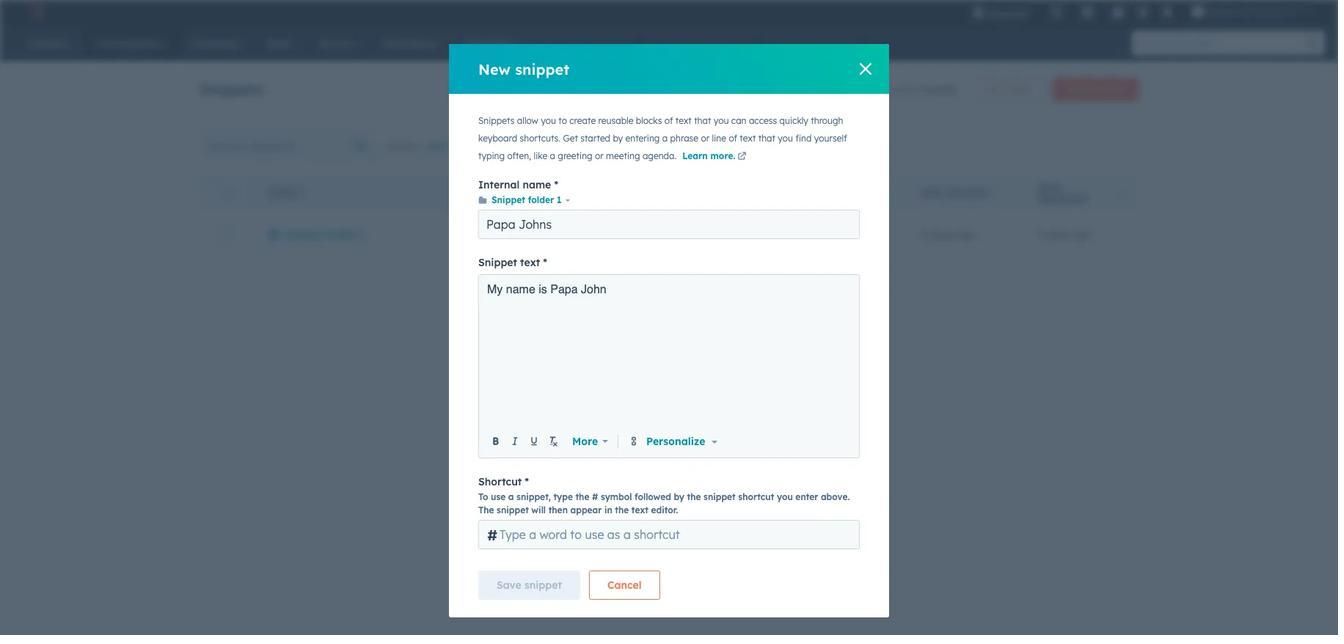 Task type: describe. For each thing, give the bounding box(es) containing it.
get
[[563, 133, 578, 144]]

snippet folder 1 inside snippet folder 1 popup button
[[492, 194, 562, 205]]

date created button
[[904, 176, 1021, 208]]

greeting
[[558, 150, 593, 161]]

create
[[1066, 84, 1093, 95]]

2 ago from the left
[[1074, 228, 1093, 241]]

menu containing apoptosis studios 2
[[962, 0, 1321, 23]]

0 of 5 created
[[889, 83, 957, 96]]

settings image
[[1137, 6, 1150, 19]]

you left find
[[778, 133, 793, 144]]

new folder button
[[974, 78, 1044, 101]]

cancel button
[[589, 571, 660, 600]]

marketplaces image
[[1081, 7, 1094, 20]]

you inside shortcut to use a snippet, type the # symbol followed by the snippet shortcut you enter above. the snippet will then appear in the text editor.
[[777, 492, 793, 503]]

press to sort. image
[[1115, 187, 1121, 197]]

# inside shortcut to use a snippet, type the # symbol followed by the snippet shortcut you enter above. the snippet will then appear in the text editor.
[[592, 492, 598, 503]]

date for date created
[[921, 188, 944, 199]]

2 horizontal spatial a
[[662, 133, 668, 144]]

Search HubSpot search field
[[1132, 31, 1312, 56]]

studios
[[1256, 6, 1289, 18]]

Internal name text field
[[478, 210, 860, 239]]

1 horizontal spatial of
[[729, 133, 737, 144]]

name for my
[[506, 283, 536, 296]]

tara
[[804, 228, 825, 241]]

editor.
[[651, 505, 678, 516]]

shortcuts.
[[520, 133, 561, 144]]

snippet for save snippet
[[525, 579, 562, 592]]

text up the is
[[520, 256, 540, 269]]

help image
[[1112, 7, 1125, 20]]

date modified
[[1039, 182, 1086, 204]]

can
[[732, 115, 747, 126]]

1 8 from the left
[[921, 228, 927, 241]]

2 8 from the left
[[1039, 228, 1045, 241]]

1 inside popup button
[[557, 194, 562, 205]]

folder inside popup button
[[528, 194, 554, 205]]

of inside snippets 'banner'
[[898, 83, 908, 96]]

my
[[487, 283, 503, 296]]

more
[[572, 435, 598, 448]]

apoptosis studios 2 button
[[1183, 0, 1319, 23]]

in
[[605, 505, 613, 516]]

learn
[[683, 150, 708, 161]]

internal name
[[478, 178, 551, 192]]

keyboard
[[478, 133, 518, 144]]

meeting
[[606, 150, 640, 161]]

created inside button
[[947, 188, 988, 199]]

date for date modified
[[1039, 182, 1062, 193]]

internal
[[478, 178, 520, 192]]

appear
[[571, 505, 602, 516]]

press to sort. image
[[992, 187, 998, 197]]

search button
[[1300, 31, 1325, 56]]

snippets banner
[[200, 73, 1139, 101]]

save
[[497, 579, 522, 592]]

symbol
[[601, 492, 632, 503]]

snippet inside popup button
[[492, 194, 525, 205]]

folder inside button
[[1008, 84, 1032, 95]]

marketplaces button
[[1072, 0, 1103, 23]]

through
[[811, 115, 843, 126]]

settings link
[[1134, 4, 1152, 19]]

snippets for snippets
[[200, 80, 263, 98]]

upgrade image
[[973, 7, 986, 20]]

snippet for create snippet
[[1096, 84, 1126, 95]]

cancel
[[608, 579, 642, 592]]

0 vertical spatial that
[[694, 115, 711, 126]]

hubspot link
[[18, 3, 55, 21]]

shortcut
[[738, 492, 774, 503]]

0 vertical spatial or
[[701, 133, 710, 144]]

snippet left shortcut
[[704, 492, 736, 503]]

by inside snippets allow you to create reusable blocks of text that you can access quickly through keyboard shortcuts. get started by entering a phrase or line of text that you find yourself typing often, like a greeting or meeting agenda.
[[613, 133, 623, 144]]

schultz
[[828, 228, 862, 241]]

tara schultz image
[[1192, 5, 1205, 18]]

you left to
[[541, 115, 556, 126]]

5
[[911, 83, 917, 96]]

enter
[[796, 492, 819, 503]]

personalize
[[646, 435, 706, 448]]

2 vertical spatial snippet
[[478, 256, 517, 269]]

help button
[[1106, 0, 1131, 23]]

link opens in a new window image
[[738, 150, 747, 164]]

tara schultz
[[804, 228, 862, 241]]

2
[[1292, 6, 1297, 18]]

shortcut
[[478, 476, 522, 489]]

0 horizontal spatial folder
[[327, 228, 357, 241]]

papa
[[551, 283, 578, 296]]

name for internal
[[523, 178, 551, 192]]

apoptosis
[[1208, 6, 1253, 18]]

any
[[427, 139, 447, 153]]

Type a word to use as a shortcut text field
[[478, 520, 860, 550]]

allow
[[517, 115, 538, 126]]

snippets allow you to create reusable blocks of text that you can access quickly through keyboard shortcuts. get started by entering a phrase or line of text that you find yourself typing often, like a greeting or meeting agenda.
[[478, 115, 847, 161]]

snippet for new snippet
[[515, 60, 570, 78]]

upgrade
[[989, 7, 1030, 19]]

press to sort. element for created
[[992, 187, 998, 200]]

often,
[[507, 150, 531, 161]]

owner:
[[387, 139, 421, 153]]

1 vertical spatial or
[[595, 150, 604, 161]]

then
[[549, 505, 568, 516]]

will
[[532, 505, 546, 516]]

press to sort. element for modified
[[1115, 187, 1121, 200]]

text inside shortcut to use a snippet, type the # symbol followed by the snippet shortcut you enter above. the snippet will then appear in the text editor.
[[632, 505, 649, 516]]



Task type: locate. For each thing, give the bounding box(es) containing it.
0 horizontal spatial the
[[576, 492, 590, 503]]

1 horizontal spatial folder
[[528, 194, 554, 205]]

new for new snippet
[[478, 60, 511, 78]]

notifications image
[[1161, 7, 1174, 20]]

2 press to sort. element from the left
[[1115, 187, 1121, 200]]

# inside shortcut element
[[487, 526, 498, 544]]

0 horizontal spatial press to sort. element
[[992, 187, 998, 200]]

created
[[920, 83, 957, 96], [947, 188, 988, 199]]

name
[[523, 178, 551, 192], [506, 283, 536, 296]]

search image
[[1308, 38, 1318, 48]]

snippets inside snippets allow you to create reusable blocks of text that you can access quickly through keyboard shortcuts. get started by entering a phrase or line of text that you find yourself typing often, like a greeting or meeting agenda.
[[478, 115, 515, 126]]

text up link opens in a new window icon
[[740, 133, 756, 144]]

new folder
[[987, 84, 1032, 95]]

1 vertical spatial that
[[759, 133, 776, 144]]

learn more. link
[[683, 150, 749, 164]]

snippet folder 1 button
[[269, 228, 366, 241]]

0 horizontal spatial that
[[694, 115, 711, 126]]

ascending sort. press to sort descending. image
[[300, 187, 305, 197]]

2 days from the left
[[1048, 228, 1071, 241]]

0 vertical spatial created
[[920, 83, 957, 96]]

new inside button
[[987, 84, 1005, 95]]

my name is papa john
[[487, 283, 607, 296]]

2 8 days ago from the left
[[1039, 228, 1093, 241]]

name inside text field
[[506, 283, 536, 296]]

1 horizontal spatial new
[[987, 84, 1005, 95]]

0 vertical spatial snippet
[[492, 194, 525, 205]]

the right followed
[[687, 492, 701, 503]]

snippets inside 'banner'
[[200, 80, 263, 98]]

snippet text
[[478, 256, 540, 269]]

0 horizontal spatial snippet folder 1
[[284, 228, 366, 241]]

created right 5
[[920, 83, 957, 96]]

name left the is
[[506, 283, 536, 296]]

text down followed
[[632, 505, 649, 516]]

8 days ago down date created
[[921, 228, 975, 241]]

the
[[478, 505, 494, 516]]

8 days ago
[[921, 228, 975, 241], [1039, 228, 1093, 241]]

notifications button
[[1155, 0, 1180, 23]]

learn more.
[[683, 150, 736, 161]]

shortcut element
[[478, 520, 860, 550]]

the right in
[[615, 505, 629, 516]]

to
[[478, 492, 488, 503]]

quickly
[[780, 115, 809, 126]]

1 vertical spatial snippet
[[284, 228, 324, 241]]

new right 0 of 5 created
[[987, 84, 1005, 95]]

calling icon image
[[1050, 6, 1064, 19]]

new
[[478, 60, 511, 78], [987, 84, 1005, 95]]

above.
[[821, 492, 850, 503]]

to
[[559, 115, 567, 126]]

0 vertical spatial snippet folder 1
[[492, 194, 562, 205]]

save snippet button
[[478, 571, 580, 600]]

ago down date created
[[956, 228, 975, 241]]

calling icon button
[[1045, 2, 1070, 21]]

hubspot image
[[26, 3, 44, 21]]

1 vertical spatial created
[[947, 188, 988, 199]]

1 vertical spatial by
[[674, 492, 685, 503]]

create snippet button
[[1053, 78, 1139, 101]]

name up snippet folder 1 popup button
[[523, 178, 551, 192]]

1 horizontal spatial the
[[615, 505, 629, 516]]

days down modified
[[1048, 228, 1071, 241]]

a
[[662, 133, 668, 144], [550, 150, 556, 161], [508, 492, 514, 503]]

1 8 days ago from the left
[[921, 228, 975, 241]]

0 vertical spatial 1
[[557, 194, 562, 205]]

you
[[541, 115, 556, 126], [714, 115, 729, 126], [778, 133, 793, 144], [777, 492, 793, 503]]

find
[[796, 133, 812, 144]]

0 vertical spatial by
[[613, 133, 623, 144]]

snippet inside 'banner'
[[1096, 84, 1126, 95]]

snippet
[[492, 194, 525, 205], [284, 228, 324, 241], [478, 256, 517, 269]]

date modified button
[[1021, 176, 1139, 208]]

snippet down ascending sort. press to sort descending. element
[[284, 228, 324, 241]]

1 horizontal spatial date
[[1039, 182, 1062, 193]]

0 horizontal spatial days
[[930, 228, 953, 241]]

1 horizontal spatial 8 days ago
[[1039, 228, 1093, 241]]

phrase
[[670, 133, 699, 144]]

0 vertical spatial folder
[[1008, 84, 1032, 95]]

1 horizontal spatial that
[[759, 133, 776, 144]]

snippet up allow
[[515, 60, 570, 78]]

new up the keyboard
[[478, 60, 511, 78]]

menu item
[[1040, 0, 1043, 23]]

1 vertical spatial folder
[[528, 194, 554, 205]]

1 vertical spatial snippets
[[478, 115, 515, 126]]

8
[[921, 228, 927, 241], [1039, 228, 1045, 241]]

2 horizontal spatial of
[[898, 83, 908, 96]]

1 horizontal spatial days
[[1048, 228, 1071, 241]]

a right "use" at the bottom
[[508, 492, 514, 503]]

agenda.
[[643, 150, 677, 161]]

created left press to sort. image
[[947, 188, 988, 199]]

dialog containing new snippet
[[449, 44, 889, 618]]

0 horizontal spatial 8
[[921, 228, 927, 241]]

of
[[898, 83, 908, 96], [665, 115, 673, 126], [729, 133, 737, 144]]

1 vertical spatial of
[[665, 115, 673, 126]]

2 vertical spatial folder
[[327, 228, 357, 241]]

a right like
[[550, 150, 556, 161]]

2 horizontal spatial folder
[[1008, 84, 1032, 95]]

ascending sort. press to sort descending. element
[[300, 187, 305, 200]]

8 days ago down modified
[[1039, 228, 1093, 241]]

date
[[1039, 182, 1062, 193], [921, 188, 944, 199]]

or down "started"
[[595, 150, 604, 161]]

or
[[701, 133, 710, 144], [595, 150, 604, 161]]

modified
[[1039, 193, 1086, 204]]

1 horizontal spatial ago
[[1074, 228, 1093, 241]]

the up appear
[[576, 492, 590, 503]]

0 horizontal spatial a
[[508, 492, 514, 503]]

0 vertical spatial of
[[898, 83, 908, 96]]

#
[[592, 492, 598, 503], [487, 526, 498, 544]]

folder
[[1008, 84, 1032, 95], [528, 194, 554, 205], [327, 228, 357, 241]]

you left can
[[714, 115, 729, 126]]

access
[[749, 115, 777, 126]]

entering
[[626, 133, 660, 144]]

followed
[[635, 492, 671, 503]]

1 vertical spatial name
[[506, 283, 536, 296]]

0 horizontal spatial snippets
[[200, 80, 263, 98]]

0 vertical spatial a
[[662, 133, 668, 144]]

apoptosis studios 2
[[1208, 6, 1297, 18]]

snippet right save
[[525, 579, 562, 592]]

0 horizontal spatial of
[[665, 115, 673, 126]]

0 vertical spatial #
[[592, 492, 598, 503]]

press to sort. element inside date created button
[[992, 187, 998, 200]]

days down date created
[[930, 228, 953, 241]]

1 horizontal spatial a
[[550, 150, 556, 161]]

of left 5
[[898, 83, 908, 96]]

shortcut to use a snippet, type the # symbol followed by the snippet shortcut you enter above. the snippet will then appear in the text editor.
[[478, 476, 850, 516]]

a up agenda.
[[662, 133, 668, 144]]

that down access
[[759, 133, 776, 144]]

press to sort. element inside date modified 'button'
[[1115, 187, 1121, 200]]

1 vertical spatial #
[[487, 526, 498, 544]]

0 horizontal spatial 1
[[360, 228, 366, 241]]

snippet up my
[[478, 256, 517, 269]]

a inside shortcut to use a snippet, type the # symbol followed by the snippet shortcut you enter above. the snippet will then appear in the text editor.
[[508, 492, 514, 503]]

link opens in a new window image
[[738, 153, 747, 161]]

reusable
[[598, 115, 634, 126]]

press to sort. element right date modified
[[1115, 187, 1121, 200]]

name button
[[251, 176, 786, 208]]

line
[[712, 133, 727, 144]]

My name is Papa John text field
[[487, 282, 852, 429]]

snippet,
[[517, 492, 551, 503]]

by
[[613, 133, 623, 144], [674, 492, 685, 503]]

snippet folder 1
[[492, 194, 562, 205], [284, 228, 366, 241]]

is
[[539, 283, 547, 296]]

snippet folder 1 down ascending sort. press to sort descending. element
[[284, 228, 366, 241]]

1 ago from the left
[[956, 228, 975, 241]]

1 horizontal spatial snippet folder 1
[[492, 194, 562, 205]]

text up phrase
[[676, 115, 692, 126]]

by inside shortcut to use a snippet, type the # symbol followed by the snippet shortcut you enter above. the snippet will then appear in the text editor.
[[674, 492, 685, 503]]

by down reusable
[[613, 133, 623, 144]]

8 down modified
[[1039, 228, 1045, 241]]

0 horizontal spatial date
[[921, 188, 944, 199]]

0 horizontal spatial 8 days ago
[[921, 228, 975, 241]]

snippet folder 1 down internal name
[[492, 194, 562, 205]]

of right line
[[729, 133, 737, 144]]

like
[[534, 150, 548, 161]]

2 horizontal spatial the
[[687, 492, 701, 503]]

1 press to sort. element from the left
[[992, 187, 998, 200]]

0 vertical spatial name
[[523, 178, 551, 192]]

date right press to sort. image
[[1039, 182, 1062, 193]]

blocks
[[636, 115, 662, 126]]

1
[[557, 194, 562, 205], [360, 228, 366, 241]]

created inside snippets 'banner'
[[920, 83, 957, 96]]

1 horizontal spatial by
[[674, 492, 685, 503]]

create
[[570, 115, 596, 126]]

use
[[491, 492, 506, 503]]

0 horizontal spatial ago
[[956, 228, 975, 241]]

snippets for snippets allow you to create reusable blocks of text that you can access quickly through keyboard shortcuts. get started by entering a phrase or line of text that you find yourself typing often, like a greeting or meeting agenda.
[[478, 115, 515, 126]]

0 horizontal spatial new
[[478, 60, 511, 78]]

snippet down "use" at the bottom
[[497, 505, 529, 516]]

you left enter
[[777, 492, 793, 503]]

1 vertical spatial 1
[[360, 228, 366, 241]]

1 horizontal spatial 1
[[557, 194, 562, 205]]

Search search field
[[200, 131, 378, 161]]

0 horizontal spatial or
[[595, 150, 604, 161]]

more button
[[563, 434, 618, 449]]

0 horizontal spatial by
[[613, 133, 623, 144]]

1 horizontal spatial 8
[[1039, 228, 1045, 241]]

john
[[581, 283, 607, 296]]

1 days from the left
[[930, 228, 953, 241]]

started
[[581, 133, 611, 144]]

snippets
[[200, 80, 263, 98], [478, 115, 515, 126]]

close image
[[860, 63, 872, 75]]

date inside date modified
[[1039, 182, 1062, 193]]

that up phrase
[[694, 115, 711, 126]]

8 down date created
[[921, 228, 927, 241]]

# down the the at left
[[487, 526, 498, 544]]

0 vertical spatial new
[[478, 60, 511, 78]]

1 vertical spatial a
[[550, 150, 556, 161]]

1 horizontal spatial or
[[701, 133, 710, 144]]

create snippet
[[1066, 84, 1126, 95]]

more.
[[711, 150, 736, 161]]

ago
[[956, 228, 975, 241], [1074, 228, 1093, 241]]

2 vertical spatial of
[[729, 133, 737, 144]]

snippet folder 1 button
[[478, 192, 570, 208]]

new snippet
[[478, 60, 570, 78]]

or left line
[[701, 133, 710, 144]]

dialog
[[449, 44, 889, 618]]

that
[[694, 115, 711, 126], [759, 133, 776, 144]]

any button
[[426, 131, 467, 161]]

0
[[889, 83, 895, 96]]

0 horizontal spatial #
[[487, 526, 498, 544]]

1 vertical spatial snippet folder 1
[[284, 228, 366, 241]]

personalize button
[[643, 433, 720, 449]]

typing
[[478, 150, 505, 161]]

date created
[[921, 188, 988, 199]]

1 horizontal spatial #
[[592, 492, 598, 503]]

date left press to sort. image
[[921, 188, 944, 199]]

press to sort. element right date created
[[992, 187, 998, 200]]

date inside button
[[921, 188, 944, 199]]

# up appear
[[592, 492, 598, 503]]

type
[[554, 492, 573, 503]]

menu
[[962, 0, 1321, 23]]

press to sort. element
[[992, 187, 998, 200], [1115, 187, 1121, 200]]

by up editor.
[[674, 492, 685, 503]]

ago down modified
[[1074, 228, 1093, 241]]

snippet down internal name
[[492, 194, 525, 205]]

save snippet
[[497, 579, 562, 592]]

1 vertical spatial new
[[987, 84, 1005, 95]]

of right blocks
[[665, 115, 673, 126]]

name
[[269, 188, 295, 199]]

new for new folder
[[987, 84, 1005, 95]]

2 vertical spatial a
[[508, 492, 514, 503]]

1 horizontal spatial press to sort. element
[[1115, 187, 1121, 200]]

yourself
[[814, 133, 847, 144]]

snippet right "create"
[[1096, 84, 1126, 95]]

1 horizontal spatial snippets
[[478, 115, 515, 126]]

0 vertical spatial snippets
[[200, 80, 263, 98]]



Task type: vqa. For each thing, say whether or not it's contained in the screenshot.
Press to sort. icon for Quote owner
no



